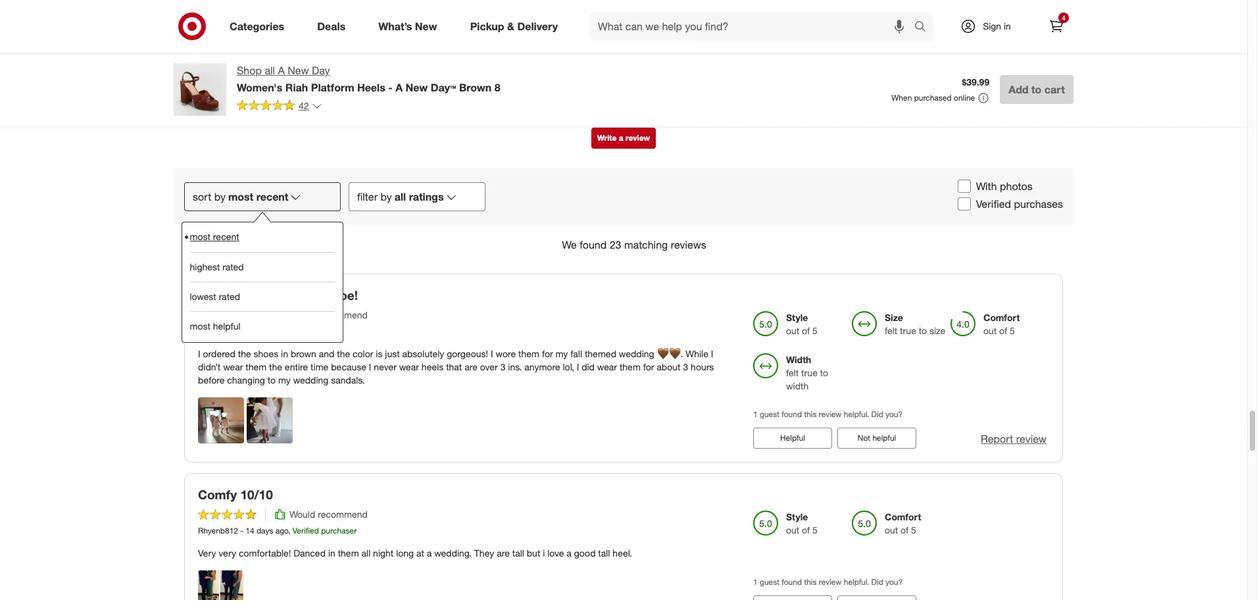 Task type: describe. For each thing, give the bounding box(es) containing it.
didn't
[[198, 361, 221, 372]]

time
[[311, 361, 328, 372]]

comfy 10/10
[[198, 487, 273, 502]]

anymore
[[525, 361, 560, 372]]

What can we help you find? suggestions appear below search field
[[590, 12, 918, 41]]

10/10
[[240, 487, 273, 502]]

heels
[[422, 361, 444, 372]]

14
[[246, 526, 254, 535]]

just
[[385, 348, 400, 359]]

write
[[597, 133, 617, 143]]

themed
[[585, 348, 616, 359]]

8
[[495, 81, 500, 94]]

0 vertical spatial comfort
[[984, 312, 1020, 323]]

felt for felt true to size
[[885, 325, 898, 336]]

0 horizontal spatial size
[[885, 312, 903, 323]]

entire
[[285, 361, 308, 372]]

1 horizontal spatial recent
[[256, 190, 288, 203]]

sign
[[983, 20, 1001, 32]]

helpful for most helpful
[[213, 320, 241, 331]]

they
[[474, 547, 494, 559]]

them up changing
[[246, 361, 267, 372]]

deals link
[[306, 12, 362, 41]]

did for perfect fall wedding shoe!
[[871, 409, 883, 419]]

heel.
[[613, 547, 632, 559]]

day
[[312, 64, 330, 77]]

brown
[[459, 81, 492, 94]]

color
[[353, 348, 373, 359]]

0 horizontal spatial recent
[[213, 231, 240, 242]]

did for comfy 10/10
[[871, 577, 883, 587]]

guest review image 1 of 2, zoom in image
[[198, 397, 244, 444]]

&
[[507, 19, 514, 33]]

filter
[[357, 190, 378, 203]]

l - 13 days ago
[[198, 326, 253, 336]]

comfy
[[198, 487, 237, 502]]

purchases
[[1014, 197, 1063, 210]]

- for rhyenb812 - 14 days ago , verified purchaser
[[240, 526, 243, 535]]

heels
[[357, 81, 385, 94]]

this for perfect fall wedding shoe!
[[804, 409, 817, 419]]

platform
[[311, 81, 354, 94]]

size felt true to size
[[885, 312, 946, 336]]

love
[[548, 547, 564, 559]]

what's
[[378, 19, 412, 33]]

report review
[[981, 432, 1047, 445]]

3 wear from the left
[[597, 361, 617, 372]]

42
[[299, 100, 309, 111]]

Verified purchases checkbox
[[958, 197, 971, 211]]

sort by most recent
[[193, 190, 288, 203]]

review inside button
[[626, 133, 650, 143]]

in for comfy 10/10
[[328, 547, 335, 559]]

1 width from the top
[[786, 354, 811, 365]]

recommend for comfy 10/10
[[318, 508, 368, 520]]

is
[[376, 348, 383, 359]]

0 vertical spatial my
[[556, 348, 568, 359]]

image of women's riah platform heels - a new day™ brown 8 image
[[174, 63, 226, 116]]

i right while
[[711, 348, 713, 359]]

write a review button
[[591, 127, 656, 149]]

all inside shop all a new day women's riah platform heels - a new day™ brown 8
[[265, 64, 275, 77]]

fall
[[245, 288, 266, 303]]

wedding.
[[434, 547, 472, 559]]

to inside width felt true to width
[[820, 367, 828, 378]]

style out of 5 for perfect fall wedding shoe!
[[786, 312, 818, 336]]

helpful
[[780, 433, 805, 443]]

absolutely
[[402, 348, 444, 359]]

$39.99
[[962, 76, 990, 88]]

guest review image 3 of 12, zoom in image
[[485, 15, 567, 97]]

found for perfect fall wedding shoe!
[[782, 409, 802, 419]]

did
[[582, 361, 595, 372]]

most recent link
[[190, 222, 335, 252]]

we found 23 matching reviews
[[562, 238, 706, 252]]

deals
[[317, 19, 346, 33]]

add to cart button
[[1000, 75, 1074, 104]]

1 for comfy 10/10
[[753, 577, 758, 587]]

lowest
[[190, 291, 217, 302]]

perfect fall wedding shoe!
[[198, 288, 358, 303]]

rated for highest rated
[[223, 261, 244, 272]]

0 horizontal spatial comfort
[[885, 511, 921, 522]]

when
[[892, 93, 912, 103]]

days for 14
[[257, 526, 273, 535]]

by for filter by
[[381, 190, 392, 203]]

2 3 from the left
[[683, 361, 688, 372]]

you? for comfy 10/10
[[886, 577, 903, 587]]

1 wear from the left
[[223, 361, 243, 372]]

0 horizontal spatial the
[[238, 348, 251, 359]]

see more review images
[[867, 44, 926, 68]]

1 vertical spatial size
[[930, 325, 946, 336]]

before
[[198, 374, 225, 386]]

you? for perfect fall wedding shoe!
[[886, 409, 903, 419]]

helpful. for perfect fall wedding shoe!
[[844, 409, 869, 419]]

13
[[210, 326, 219, 336]]

but
[[527, 547, 540, 559]]

width felt true to width
[[786, 354, 828, 391]]

with
[[976, 179, 997, 193]]

felt for felt true to width
[[786, 367, 799, 378]]

sign in link
[[949, 12, 1032, 41]]

0 vertical spatial new
[[415, 19, 437, 33]]

would recommend for comfy 10/10
[[289, 508, 368, 520]]

1 horizontal spatial a
[[395, 81, 403, 94]]

23
[[610, 238, 621, 252]]

shop
[[237, 64, 262, 77]]

gorgeous!
[[447, 348, 488, 359]]

0 vertical spatial wedding
[[619, 348, 654, 359]]

1 horizontal spatial a
[[567, 547, 572, 559]]

would recommend for perfect fall wedding shoe!
[[289, 309, 368, 320]]

pickup & delivery
[[470, 19, 558, 33]]

good
[[574, 547, 596, 559]]

0 horizontal spatial a
[[427, 547, 432, 559]]

wedding
[[269, 288, 321, 303]]

changing
[[227, 374, 265, 386]]

rhyenb812
[[198, 526, 238, 535]]

and
[[319, 348, 334, 359]]

2 width from the top
[[786, 380, 809, 391]]

ago for 14
[[276, 526, 288, 535]]

by for sort by
[[214, 190, 226, 203]]

0 vertical spatial found
[[580, 238, 607, 252]]

pickup
[[470, 19, 504, 33]]

1 horizontal spatial for
[[643, 361, 654, 372]]

1 horizontal spatial all
[[362, 547, 371, 559]]

2 vertical spatial new
[[406, 81, 428, 94]]

🤎🤎.
[[657, 348, 683, 359]]

them up anymore
[[518, 348, 540, 359]]

ago for 13
[[240, 326, 253, 336]]

are inside i ordered the shoes in brown and the color is just absolutely gorgeous! i wore them for my fall themed wedding 🤎🤎. while i didn't wear them the entire time because i never wear heels that are over 3 ins. anymore lol, i did wear them for about 3 hours before changing to my wedding sandals.
[[465, 361, 478, 372]]

riah
[[285, 81, 308, 94]]

never
[[374, 361, 397, 372]]

1 vertical spatial new
[[288, 64, 309, 77]]

0 vertical spatial a
[[278, 64, 285, 77]]

0 vertical spatial most
[[228, 190, 253, 203]]

danced
[[294, 547, 326, 559]]

not
[[858, 433, 870, 443]]

1 guest found this review helpful. did you? for comfy 10/10
[[753, 577, 903, 587]]

hours
[[691, 361, 714, 372]]

style for comfy 10/10
[[786, 511, 808, 522]]

because
[[331, 361, 366, 372]]

pickup & delivery link
[[459, 12, 574, 41]]

categories
[[230, 19, 284, 33]]

lowest rated link
[[190, 281, 335, 311]]

at
[[416, 547, 424, 559]]

guest review image 2 of 12, zoom in image
[[392, 15, 474, 97]]

0 vertical spatial for
[[542, 348, 553, 359]]

i up over
[[491, 348, 493, 359]]

guest review image 1 of 12, zoom in image
[[299, 15, 381, 97]]

report
[[981, 432, 1013, 445]]

search
[[909, 21, 940, 34]]

women's
[[237, 81, 283, 94]]

4 link
[[1042, 12, 1071, 41]]

wore
[[496, 348, 516, 359]]

- for l - 13 days ago
[[205, 326, 208, 336]]



Task type: vqa. For each thing, say whether or not it's contained in the screenshot.
bang
no



Task type: locate. For each thing, give the bounding box(es) containing it.
guest review image 5 of 12, zoom in image
[[670, 15, 752, 97]]

2 did from the top
[[871, 577, 883, 587]]

1 horizontal spatial comfort
[[984, 312, 1020, 323]]

comfort
[[984, 312, 1020, 323], [885, 511, 921, 522]]

a right heels
[[395, 81, 403, 94]]

my left the 'fall'
[[556, 348, 568, 359]]

2 style out of 5 from the top
[[786, 511, 818, 535]]

in right danced
[[328, 547, 335, 559]]

ordered
[[203, 348, 235, 359]]

1 vertical spatial this
[[804, 577, 817, 587]]

1 horizontal spatial in
[[328, 547, 335, 559]]

shop all a new day women's riah platform heels - a new day™ brown 8
[[237, 64, 500, 94]]

i up didn't
[[198, 348, 200, 359]]

photos
[[1000, 179, 1033, 193]]

1 horizontal spatial are
[[497, 547, 510, 559]]

0 horizontal spatial days
[[221, 326, 238, 336]]

1 guest found this review helpful. did you?
[[753, 409, 903, 419], [753, 577, 903, 587]]

days for 13
[[221, 326, 238, 336]]

verified right ,
[[293, 526, 319, 535]]

not helpful button
[[838, 428, 916, 449]]

1 style from the top
[[786, 312, 808, 323]]

days
[[221, 326, 238, 336], [257, 526, 273, 535]]

filter by all ratings
[[357, 190, 444, 203]]

lol,
[[563, 361, 574, 372]]

felt inside width felt true to width
[[786, 367, 799, 378]]

would recommend up purchaser at the bottom left of the page
[[289, 508, 368, 520]]

2 vertical spatial most
[[190, 320, 211, 331]]

1 vertical spatial comfort
[[885, 511, 921, 522]]

true inside width felt true to width
[[801, 367, 818, 378]]

them
[[518, 348, 540, 359], [246, 361, 267, 372], [620, 361, 641, 372], [338, 547, 359, 559]]

found for comfy 10/10
[[782, 577, 802, 587]]

would recommend
[[289, 309, 368, 320], [289, 508, 368, 520]]

report review button
[[981, 432, 1047, 447]]

l
[[198, 326, 202, 336]]

1 horizontal spatial by
[[381, 190, 392, 203]]

2 by from the left
[[381, 190, 392, 203]]

guest review image 1 of 1, zoom in image
[[198, 570, 244, 600]]

1 horizontal spatial 3
[[683, 361, 688, 372]]

1 vertical spatial are
[[497, 547, 510, 559]]

delivery
[[517, 19, 558, 33]]

true
[[900, 325, 916, 336], [801, 367, 818, 378]]

would down wedding in the left of the page
[[289, 309, 315, 320]]

new left the day™
[[406, 81, 428, 94]]

for
[[542, 348, 553, 359], [643, 361, 654, 372]]

1 guest found this review helpful. did you? for perfect fall wedding shoe!
[[753, 409, 903, 419]]

2 1 guest found this review helpful. did you? from the top
[[753, 577, 903, 587]]

rated right highest
[[223, 261, 244, 272]]

would for 10/10
[[289, 508, 315, 520]]

2 wear from the left
[[399, 361, 419, 372]]

0 horizontal spatial a
[[278, 64, 285, 77]]

0 vertical spatial recommend
[[318, 309, 368, 320]]

0 horizontal spatial -
[[205, 326, 208, 336]]

With photos checkbox
[[958, 180, 971, 193]]

1 vertical spatial wedding
[[293, 374, 329, 386]]

1 helpful. from the top
[[844, 409, 869, 419]]

0 vertical spatial 1 guest found this review helpful. did you?
[[753, 409, 903, 419]]

style out of 5 for comfy 10/10
[[786, 511, 818, 535]]

0 vertical spatial style
[[786, 312, 808, 323]]

most down lowest
[[190, 320, 211, 331]]

to inside size felt true to size
[[919, 325, 927, 336]]

ago up comfortable!
[[276, 526, 288, 535]]

1 would from the top
[[289, 309, 315, 320]]

verified
[[976, 197, 1011, 210], [293, 526, 319, 535]]

would
[[289, 309, 315, 320], [289, 508, 315, 520]]

style out of 5
[[786, 312, 818, 336], [786, 511, 818, 535]]

new up 'riah'
[[288, 64, 309, 77]]

very
[[198, 547, 216, 559]]

0 vertical spatial size
[[885, 312, 903, 323]]

new right what's
[[415, 19, 437, 33]]

0 horizontal spatial comfort out of 5
[[885, 511, 921, 535]]

0 vertical spatial this
[[804, 409, 817, 419]]

1 vertical spatial felt
[[786, 367, 799, 378]]

sandals.
[[331, 374, 365, 386]]

by right sort
[[214, 190, 226, 203]]

shoe!
[[324, 288, 358, 303]]

ago
[[240, 326, 253, 336], [276, 526, 288, 535]]

wear up changing
[[223, 361, 243, 372]]

the
[[238, 348, 251, 359], [337, 348, 350, 359], [269, 361, 282, 372]]

tall left heel. in the bottom of the page
[[598, 547, 610, 559]]

0 vertical spatial width
[[786, 354, 811, 365]]

1 horizontal spatial verified
[[976, 197, 1011, 210]]

rhyenb812 - 14 days ago , verified purchaser
[[198, 526, 357, 535]]

recent up "highest rated"
[[213, 231, 240, 242]]

1 vertical spatial comfort out of 5
[[885, 511, 921, 535]]

1 guest from the top
[[760, 409, 780, 419]]

0 horizontal spatial wedding
[[293, 374, 329, 386]]

guest review image 4 of 12, zoom in image
[[577, 15, 660, 97]]

i ordered the shoes in brown and the color is just absolutely gorgeous! i wore them for my fall themed wedding 🤎🤎. while i didn't wear them the entire time because i never wear heels that are over 3 ins. anymore lol, i did wear them for about 3 hours before changing to my wedding sandals.
[[198, 348, 714, 386]]

are right they
[[497, 547, 510, 559]]

helpful. for comfy 10/10
[[844, 577, 869, 587]]

1 1 from the top
[[753, 409, 758, 419]]

1 vertical spatial did
[[871, 577, 883, 587]]

most right sort
[[228, 190, 253, 203]]

2 helpful. from the top
[[844, 577, 869, 587]]

2 1 from the top
[[753, 577, 758, 587]]

4
[[1062, 14, 1066, 22]]

1 horizontal spatial tall
[[598, 547, 610, 559]]

1 horizontal spatial wedding
[[619, 348, 654, 359]]

1 vertical spatial my
[[278, 374, 291, 386]]

0 horizontal spatial by
[[214, 190, 226, 203]]

true for size
[[900, 325, 916, 336]]

- right heels
[[388, 81, 393, 94]]

i right lol,
[[577, 361, 579, 372]]

1 for perfect fall wedding shoe!
[[753, 409, 758, 419]]

found
[[580, 238, 607, 252], [782, 409, 802, 419], [782, 577, 802, 587]]

when purchased online
[[892, 93, 975, 103]]

3 left ins.
[[500, 361, 506, 372]]

wear down absolutely
[[399, 361, 419, 372]]

1 vertical spatial all
[[395, 190, 406, 203]]

0 vertical spatial all
[[265, 64, 275, 77]]

online
[[954, 93, 975, 103]]

1 vertical spatial you?
[[886, 577, 903, 587]]

this for comfy 10/10
[[804, 577, 817, 587]]

recent
[[256, 190, 288, 203], [213, 231, 240, 242]]

0 vertical spatial would
[[289, 309, 315, 320]]

1 vertical spatial true
[[801, 367, 818, 378]]

for up anymore
[[542, 348, 553, 359]]

2 you? from the top
[[886, 577, 903, 587]]

size
[[885, 312, 903, 323], [930, 325, 946, 336]]

add to cart
[[1009, 83, 1065, 96]]

0 horizontal spatial are
[[465, 361, 478, 372]]

most for most recent
[[190, 231, 211, 242]]

categories link
[[218, 12, 301, 41]]

2 guest from the top
[[760, 577, 780, 587]]

1 horizontal spatial size
[[930, 325, 946, 336]]

0 vertical spatial rated
[[223, 261, 244, 272]]

the left shoes
[[238, 348, 251, 359]]

2 this from the top
[[804, 577, 817, 587]]

helpful for not helpful
[[873, 433, 896, 443]]

i
[[198, 348, 200, 359], [491, 348, 493, 359], [711, 348, 713, 359], [369, 361, 371, 372], [577, 361, 579, 372]]

1 horizontal spatial wear
[[399, 361, 419, 372]]

2 horizontal spatial all
[[395, 190, 406, 203]]

0 horizontal spatial helpful
[[213, 320, 241, 331]]

helpful
[[213, 320, 241, 331], [873, 433, 896, 443]]

a right at at left bottom
[[427, 547, 432, 559]]

recommend down shoe!
[[318, 309, 368, 320]]

in right 'sign'
[[1004, 20, 1011, 32]]

rated left fall
[[219, 291, 241, 302]]

1 1 guest found this review helpful. did you? from the top
[[753, 409, 903, 419]]

2 vertical spatial in
[[328, 547, 335, 559]]

wedding down time
[[293, 374, 329, 386]]

rated for lowest rated
[[219, 291, 241, 302]]

purchased
[[914, 93, 952, 103]]

ago right 13
[[240, 326, 253, 336]]

them left the about
[[620, 361, 641, 372]]

- right l
[[205, 326, 208, 336]]

i down color
[[369, 361, 371, 372]]

to inside button
[[1032, 83, 1042, 96]]

2 would recommend from the top
[[289, 508, 368, 520]]

a right write
[[619, 133, 623, 143]]

days right 13
[[221, 326, 238, 336]]

not helpful
[[858, 433, 896, 443]]

would for fall
[[289, 309, 315, 320]]

a inside button
[[619, 133, 623, 143]]

helpful inside button
[[873, 433, 896, 443]]

wear down "themed" at the left of page
[[597, 361, 617, 372]]

2 horizontal spatial the
[[337, 348, 350, 359]]

1 tall from the left
[[512, 547, 524, 559]]

helpful right not
[[873, 433, 896, 443]]

felt inside size felt true to size
[[885, 325, 898, 336]]

review inside see more review images
[[867, 57, 894, 68]]

guest for perfect fall wedding shoe!
[[760, 409, 780, 419]]

guest review image 2 of 2, zoom in image
[[247, 397, 293, 444]]

see more review images button
[[856, 15, 938, 97]]

this
[[804, 409, 817, 419], [804, 577, 817, 587]]

0 horizontal spatial 3
[[500, 361, 506, 372]]

tall left but
[[512, 547, 524, 559]]

1 vertical spatial a
[[395, 81, 403, 94]]

1 vertical spatial style
[[786, 511, 808, 522]]

recommend up purchaser at the bottom left of the page
[[318, 508, 368, 520]]

0 horizontal spatial ago
[[240, 326, 253, 336]]

1 vertical spatial style out of 5
[[786, 511, 818, 535]]

by right filter
[[381, 190, 392, 203]]

0 vertical spatial true
[[900, 325, 916, 336]]

1 3 from the left
[[500, 361, 506, 372]]

a right love
[[567, 547, 572, 559]]

recommend for perfect fall wedding shoe!
[[318, 309, 368, 320]]

more
[[895, 44, 917, 55]]

helpful right l
[[213, 320, 241, 331]]

1 vertical spatial ago
[[276, 526, 288, 535]]

purchaser
[[321, 526, 357, 535]]

1 vertical spatial in
[[281, 348, 288, 359]]

a up women's
[[278, 64, 285, 77]]

1 by from the left
[[214, 190, 226, 203]]

1 vertical spatial verified
[[293, 526, 319, 535]]

in up the entire
[[281, 348, 288, 359]]

verified down with
[[976, 197, 1011, 210]]

- inside shop all a new day women's riah platform heels - a new day™ brown 8
[[388, 81, 393, 94]]

fall
[[571, 348, 582, 359]]

in for perfect fall wedding shoe!
[[281, 348, 288, 359]]

them down purchaser at the bottom left of the page
[[338, 547, 359, 559]]

0 horizontal spatial true
[[801, 367, 818, 378]]

0 horizontal spatial all
[[265, 64, 275, 77]]

width
[[786, 354, 811, 365], [786, 380, 809, 391]]

0 horizontal spatial tall
[[512, 547, 524, 559]]

brown
[[291, 348, 316, 359]]

1 horizontal spatial ago
[[276, 526, 288, 535]]

true inside size felt true to size
[[900, 325, 916, 336]]

most
[[228, 190, 253, 203], [190, 231, 211, 242], [190, 320, 211, 331]]

most up highest
[[190, 231, 211, 242]]

2 tall from the left
[[598, 547, 610, 559]]

0 vertical spatial -
[[388, 81, 393, 94]]

rated
[[223, 261, 244, 272], [219, 291, 241, 302]]

1 vertical spatial 1 guest found this review helpful. did you?
[[753, 577, 903, 587]]

comfort out of 5
[[984, 312, 1020, 336], [885, 511, 921, 535]]

1 vertical spatial would
[[289, 508, 315, 520]]

what's new
[[378, 19, 437, 33]]

with photos
[[976, 179, 1033, 193]]

0 horizontal spatial my
[[278, 374, 291, 386]]

verified purchases
[[976, 197, 1063, 210]]

0 horizontal spatial verified
[[293, 526, 319, 535]]

shoes
[[254, 348, 278, 359]]

all left ratings
[[395, 190, 406, 203]]

very
[[219, 547, 236, 559]]

0 horizontal spatial for
[[542, 348, 553, 359]]

1 recommend from the top
[[318, 309, 368, 320]]

1 this from the top
[[804, 409, 817, 419]]

to inside i ordered the shoes in brown and the color is just absolutely gorgeous! i wore them for my fall themed wedding 🤎🤎. while i didn't wear them the entire time because i never wear heels that are over 3 ins. anymore lol, i did wear them for about 3 hours before changing to my wedding sandals.
[[268, 374, 276, 386]]

write a review
[[597, 133, 650, 143]]

1 vertical spatial 1
[[753, 577, 758, 587]]

1 vertical spatial recommend
[[318, 508, 368, 520]]

recent up "most recent" link
[[256, 190, 288, 203]]

0 vertical spatial helpful.
[[844, 409, 869, 419]]

0 vertical spatial in
[[1004, 20, 1011, 32]]

guest for comfy 10/10
[[760, 577, 780, 587]]

the up because
[[337, 348, 350, 359]]

- left 14
[[240, 526, 243, 535]]

2 horizontal spatial wear
[[597, 361, 617, 372]]

long
[[396, 547, 414, 559]]

highest
[[190, 261, 220, 272]]

that
[[446, 361, 462, 372]]

1 you? from the top
[[886, 409, 903, 419]]

2 vertical spatial all
[[362, 547, 371, 559]]

lowest rated
[[190, 291, 241, 302]]

0 vertical spatial days
[[221, 326, 238, 336]]

1 horizontal spatial the
[[269, 361, 282, 372]]

1 vertical spatial for
[[643, 361, 654, 372]]

1 did from the top
[[871, 409, 883, 419]]

1 vertical spatial guest
[[760, 577, 780, 587]]

wedding left 🤎🤎.
[[619, 348, 654, 359]]

style for perfect fall wedding shoe!
[[786, 312, 808, 323]]

1 horizontal spatial felt
[[885, 325, 898, 336]]

1 vertical spatial would recommend
[[289, 508, 368, 520]]

0 vertical spatial are
[[465, 361, 478, 372]]

2 horizontal spatial a
[[619, 133, 623, 143]]

all up women's
[[265, 64, 275, 77]]

night
[[373, 547, 394, 559]]

are down gorgeous!
[[465, 361, 478, 372]]

the down shoes
[[269, 361, 282, 372]]

my
[[556, 348, 568, 359], [278, 374, 291, 386]]

in inside i ordered the shoes in brown and the color is just absolutely gorgeous! i wore them for my fall themed wedding 🤎🤎. while i didn't wear them the entire time because i never wear heels that are over 3 ins. anymore lol, i did wear them for about 3 hours before changing to my wedding sandals.
[[281, 348, 288, 359]]

3
[[500, 361, 506, 372], [683, 361, 688, 372]]

days right 14
[[257, 526, 273, 535]]

1 vertical spatial days
[[257, 526, 273, 535]]

2 would from the top
[[289, 508, 315, 520]]

would up ,
[[289, 508, 315, 520]]

1 vertical spatial recent
[[213, 231, 240, 242]]

0 vertical spatial 1
[[753, 409, 758, 419]]

most for most helpful
[[190, 320, 211, 331]]

would recommend down shoe!
[[289, 309, 368, 320]]

3 left hours
[[683, 361, 688, 372]]

1 style out of 5 from the top
[[786, 312, 818, 336]]

1 vertical spatial width
[[786, 380, 809, 391]]

0 vertical spatial verified
[[976, 197, 1011, 210]]

0 vertical spatial comfort out of 5
[[984, 312, 1020, 336]]

sign in
[[983, 20, 1011, 32]]

0 vertical spatial felt
[[885, 325, 898, 336]]

-
[[388, 81, 393, 94], [205, 326, 208, 336], [240, 526, 243, 535]]

2 vertical spatial found
[[782, 577, 802, 587]]

0 vertical spatial would recommend
[[289, 309, 368, 320]]

0 horizontal spatial wear
[[223, 361, 243, 372]]

guest review image 6 of 12, zoom in image
[[763, 15, 845, 97]]

very very comfortable! danced in them all night long at a wedding. they are tall but i love a good tall heel.
[[198, 547, 632, 559]]

2 style from the top
[[786, 511, 808, 522]]

1 would recommend from the top
[[289, 309, 368, 320]]

all left night
[[362, 547, 371, 559]]

ratings
[[409, 190, 444, 203]]

0 vertical spatial style out of 5
[[786, 312, 818, 336]]

helpful button
[[753, 428, 832, 449]]

2 recommend from the top
[[318, 508, 368, 520]]

felt
[[885, 325, 898, 336], [786, 367, 799, 378]]

my down the entire
[[278, 374, 291, 386]]

,
[[288, 526, 290, 535]]

true for width
[[801, 367, 818, 378]]

while
[[686, 348, 708, 359]]

wear
[[223, 361, 243, 372], [399, 361, 419, 372], [597, 361, 617, 372]]

for left the about
[[643, 361, 654, 372]]



